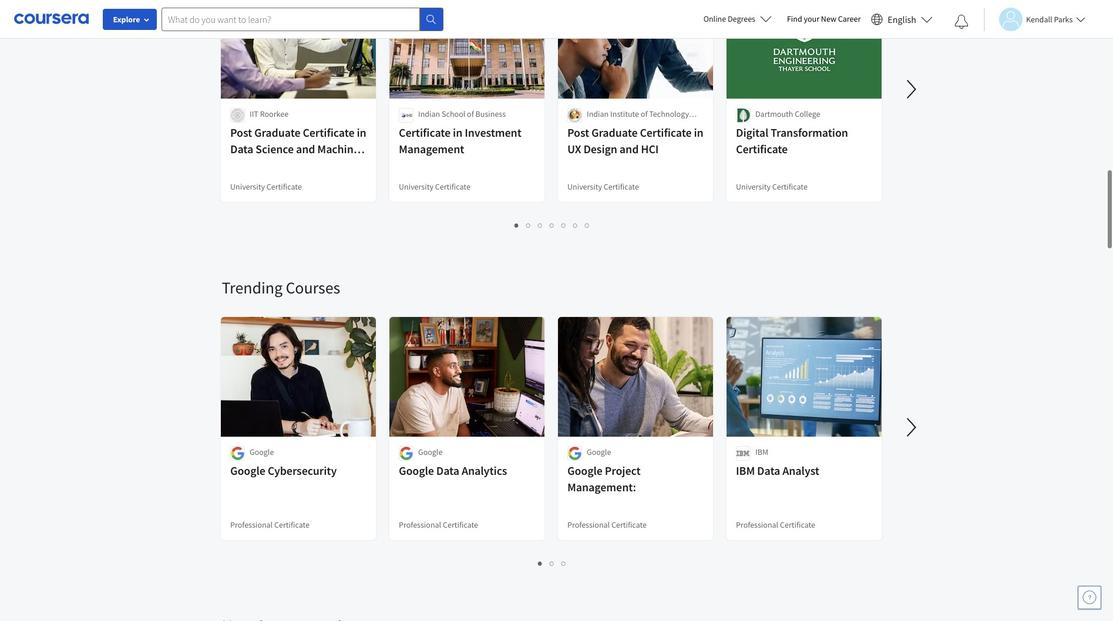Task type: locate. For each thing, give the bounding box(es) containing it.
0 horizontal spatial 3 button
[[535, 219, 546, 232]]

1 horizontal spatial 3
[[562, 558, 566, 569]]

0 vertical spatial ibm
[[755, 447, 768, 458]]

graduate inside post graduate certificate in data science and machine learning
[[254, 125, 300, 140]]

cybersecurity
[[268, 464, 337, 478]]

university certificate down learning on the top left of the page
[[230, 182, 302, 192]]

graduate up the science
[[254, 125, 300, 140]]

2
[[526, 220, 531, 231], [550, 558, 555, 569]]

4
[[550, 220, 555, 231]]

dartmouth
[[755, 109, 793, 119]]

university certificate down management
[[399, 182, 470, 192]]

4 professional certificate from the left
[[736, 520, 815, 531]]

ibm data analyst
[[736, 464, 819, 478]]

1
[[515, 220, 519, 231], [538, 558, 543, 569]]

post up ux
[[567, 125, 589, 140]]

ibm right ibm image
[[755, 447, 768, 458]]

certificate up machine
[[303, 125, 354, 140]]

2 and from the left
[[619, 142, 639, 156]]

university certificate
[[230, 182, 302, 192], [399, 182, 470, 192], [567, 182, 639, 192], [736, 182, 808, 192]]

2 of from the left
[[641, 109, 647, 119]]

2 button
[[523, 219, 535, 232], [546, 557, 558, 571]]

post inside post graduate certificate in ux design and hci
[[567, 125, 589, 140]]

1 vertical spatial list
[[222, 557, 883, 571]]

1 graduate from the left
[[254, 125, 300, 140]]

courses
[[286, 277, 340, 298]]

google image for google data analytics
[[399, 447, 413, 461]]

data up learning on the top left of the page
[[230, 142, 253, 156]]

professional certificate down google data analytics on the left bottom
[[399, 520, 478, 531]]

certificate up management
[[399, 125, 450, 140]]

of right institute
[[641, 109, 647, 119]]

1 horizontal spatial 1 button
[[535, 557, 546, 571]]

data left analyst
[[757, 464, 780, 478]]

of right the "school"
[[467, 109, 474, 119]]

ibm for ibm
[[755, 447, 768, 458]]

1 and from the left
[[296, 142, 315, 156]]

6
[[573, 220, 578, 231]]

certificate down the digital
[[736, 142, 788, 156]]

4 university certificate from the left
[[736, 182, 808, 192]]

in inside post graduate certificate in data science and machine learning
[[357, 125, 366, 140]]

2 list from the top
[[222, 557, 883, 571]]

graduate down institute
[[591, 125, 638, 140]]

post down iit roorkee icon
[[230, 125, 252, 140]]

post
[[230, 125, 252, 140], [567, 125, 589, 140]]

4 university from the left
[[736, 182, 771, 192]]

analyst
[[782, 464, 819, 478]]

1 of from the left
[[467, 109, 474, 119]]

in down the "school"
[[453, 125, 462, 140]]

in up machine
[[357, 125, 366, 140]]

analytics
[[461, 464, 507, 478]]

list for post graduate certificate in ux design and hci
[[222, 219, 883, 232]]

college
[[795, 109, 820, 119]]

2 professional certificate from the left
[[399, 520, 478, 531]]

0 horizontal spatial 2
[[526, 220, 531, 231]]

graduate inside post graduate certificate in ux design and hci
[[591, 125, 638, 140]]

1 horizontal spatial 2 button
[[546, 557, 558, 571]]

1 horizontal spatial post
[[567, 125, 589, 140]]

and
[[296, 142, 315, 156], [619, 142, 639, 156]]

2 inside 'trending courses carousel' element
[[550, 558, 555, 569]]

1 professional from the left
[[230, 520, 272, 531]]

trending courses carousel element
[[216, 242, 1113, 581]]

3 inside 'trending courses carousel' element
[[562, 558, 566, 569]]

list
[[222, 219, 883, 232], [222, 557, 883, 571]]

trending
[[222, 277, 283, 298]]

professional certificate for google project management:
[[567, 520, 647, 531]]

post inside post graduate certificate in data science and machine learning
[[230, 125, 252, 140]]

google
[[249, 447, 274, 458], [418, 447, 442, 458], [587, 447, 611, 458], [230, 464, 265, 478], [399, 464, 434, 478], [567, 464, 602, 478]]

0 horizontal spatial graduate
[[254, 125, 300, 140]]

0 vertical spatial 3
[[538, 220, 543, 231]]

explore
[[113, 14, 140, 25]]

1 list from the top
[[222, 219, 883, 232]]

and right the science
[[296, 142, 315, 156]]

and left 'hci'
[[619, 142, 639, 156]]

0 horizontal spatial indian
[[418, 109, 440, 119]]

university for post graduate certificate in ux design and hci
[[567, 182, 602, 192]]

indian school of business image
[[399, 108, 413, 123]]

0 horizontal spatial 1
[[515, 220, 519, 231]]

data for ibm
[[757, 464, 780, 478]]

4 professional from the left
[[736, 520, 778, 531]]

1 google image from the left
[[230, 447, 245, 461]]

design
[[583, 142, 617, 156]]

list inside 'trending courses carousel' element
[[222, 557, 883, 571]]

of for investment
[[467, 109, 474, 119]]

1 horizontal spatial 1
[[538, 558, 543, 569]]

0 vertical spatial 1 button
[[511, 219, 523, 232]]

1 vertical spatial 1
[[538, 558, 543, 569]]

1 university certificate from the left
[[230, 182, 302, 192]]

1 button
[[511, 219, 523, 232], [535, 557, 546, 571]]

1 horizontal spatial 3 button
[[558, 557, 570, 571]]

find your new career
[[787, 14, 861, 24]]

3 professional certificate from the left
[[567, 520, 647, 531]]

university down the digital
[[736, 182, 771, 192]]

certificate inside the digital transformation certificate
[[736, 142, 788, 156]]

university down management
[[399, 182, 433, 192]]

professional for google project management:
[[567, 520, 610, 531]]

1 horizontal spatial google image
[[399, 447, 413, 461]]

career
[[838, 14, 861, 24]]

0 horizontal spatial and
[[296, 142, 315, 156]]

and inside post graduate certificate in data science and machine learning
[[296, 142, 315, 156]]

2 indian from the left
[[587, 109, 609, 119]]

0 horizontal spatial google image
[[230, 447, 245, 461]]

0 vertical spatial 1
[[515, 220, 519, 231]]

kendall
[[1026, 14, 1053, 24]]

1 vertical spatial ibm
[[736, 464, 755, 478]]

learning
[[230, 158, 274, 173]]

certificate down analyst
[[780, 520, 815, 531]]

guwahati
[[587, 120, 620, 131]]

1 inside 'trending courses carousel' element
[[538, 558, 543, 569]]

professional
[[230, 520, 272, 531], [399, 520, 441, 531], [567, 520, 610, 531], [736, 520, 778, 531]]

university certificate for post graduate certificate in ux design and hci
[[567, 182, 639, 192]]

and for machine
[[296, 142, 315, 156]]

indian inside indian institute of technology guwahati
[[587, 109, 609, 119]]

certificate down management:
[[611, 520, 647, 531]]

0 vertical spatial list
[[222, 219, 883, 232]]

1 horizontal spatial ibm
[[755, 447, 768, 458]]

roorkee
[[260, 109, 288, 119]]

1 indian from the left
[[418, 109, 440, 119]]

1 for google project management:
[[538, 558, 543, 569]]

online degrees
[[704, 14, 756, 24]]

indian
[[418, 109, 440, 119], [587, 109, 609, 119]]

1 vertical spatial 1 button
[[535, 557, 546, 571]]

english
[[888, 13, 917, 25]]

ibm image
[[736, 447, 751, 461]]

0 vertical spatial 2 button
[[523, 219, 535, 232]]

1 vertical spatial 3
[[562, 558, 566, 569]]

indian right indian school of business image
[[418, 109, 440, 119]]

1 horizontal spatial in
[[453, 125, 462, 140]]

2 post from the left
[[567, 125, 589, 140]]

1 post from the left
[[230, 125, 252, 140]]

1 professional certificate from the left
[[230, 520, 309, 531]]

1 horizontal spatial graduate
[[591, 125, 638, 140]]

certificate down google cybersecurity
[[274, 520, 309, 531]]

hci
[[641, 142, 659, 156]]

digital
[[736, 125, 768, 140]]

technology
[[649, 109, 689, 119]]

post graduate certificate in data science and machine learning
[[230, 125, 366, 173]]

1 vertical spatial 2 button
[[546, 557, 558, 571]]

indian institute of technology guwahati image
[[567, 108, 582, 123]]

university up "7" button
[[567, 182, 602, 192]]

1 vertical spatial 2
[[550, 558, 555, 569]]

2 horizontal spatial data
[[757, 464, 780, 478]]

certificate inside certificate in investment management
[[399, 125, 450, 140]]

1 horizontal spatial indian
[[587, 109, 609, 119]]

4 button
[[546, 219, 558, 232]]

data left analytics
[[436, 464, 459, 478]]

0 horizontal spatial ibm
[[736, 464, 755, 478]]

and inside post graduate certificate in ux design and hci
[[619, 142, 639, 156]]

google image up google cybersecurity
[[230, 447, 245, 461]]

indian school of business
[[418, 109, 506, 119]]

google image
[[230, 447, 245, 461], [399, 447, 413, 461]]

graduate for science
[[254, 125, 300, 140]]

0 horizontal spatial data
[[230, 142, 253, 156]]

2 professional from the left
[[399, 520, 441, 531]]

institute
[[610, 109, 639, 119]]

1 button for google project management:
[[535, 557, 546, 571]]

professional for google data analytics
[[399, 520, 441, 531]]

1 horizontal spatial of
[[641, 109, 647, 119]]

find your new career link
[[781, 12, 867, 26]]

google cybersecurity
[[230, 464, 337, 478]]

professional certificate down google cybersecurity
[[230, 520, 309, 531]]

university for certificate in investment management
[[399, 182, 433, 192]]

0 horizontal spatial 2 button
[[523, 219, 535, 232]]

university certificate for post graduate certificate in data science and machine learning
[[230, 182, 302, 192]]

1 in from the left
[[357, 125, 366, 140]]

google image up google data analytics on the left bottom
[[399, 447, 413, 461]]

indian up guwahati
[[587, 109, 609, 119]]

None search field
[[162, 7, 444, 31]]

3 university from the left
[[567, 182, 602, 192]]

0 horizontal spatial in
[[357, 125, 366, 140]]

3 professional from the left
[[567, 520, 610, 531]]

university down learning on the top left of the page
[[230, 182, 265, 192]]

0 vertical spatial 2
[[526, 220, 531, 231]]

university
[[230, 182, 265, 192], [399, 182, 433, 192], [567, 182, 602, 192], [736, 182, 771, 192]]

1 university from the left
[[230, 182, 265, 192]]

5 button
[[558, 219, 570, 232]]

2 university from the left
[[399, 182, 433, 192]]

kendall parks
[[1026, 14, 1073, 24]]

7 button
[[582, 219, 593, 232]]

0 horizontal spatial post
[[230, 125, 252, 140]]

certificate down technology
[[640, 125, 692, 140]]

university certificate for digital transformation certificate
[[736, 182, 808, 192]]

data
[[230, 142, 253, 156], [436, 464, 459, 478], [757, 464, 780, 478]]

professional for ibm data analyst
[[736, 520, 778, 531]]

certificate down design
[[604, 182, 639, 192]]

2 graduate from the left
[[591, 125, 638, 140]]

0 horizontal spatial 3
[[538, 220, 543, 231]]

professional certificate down ibm data analyst
[[736, 520, 815, 531]]

1 horizontal spatial data
[[436, 464, 459, 478]]

professional certificate down management:
[[567, 520, 647, 531]]

google image for google cybersecurity
[[230, 447, 245, 461]]

1 horizontal spatial 2
[[550, 558, 555, 569]]

in
[[357, 125, 366, 140], [453, 125, 462, 140], [694, 125, 703, 140]]

professional certificate
[[230, 520, 309, 531], [399, 520, 478, 531], [567, 520, 647, 531], [736, 520, 815, 531]]

2 google image from the left
[[399, 447, 413, 461]]

certificate
[[303, 125, 354, 140], [399, 125, 450, 140], [640, 125, 692, 140], [736, 142, 788, 156], [266, 182, 302, 192], [435, 182, 470, 192], [604, 182, 639, 192], [772, 182, 808, 192], [274, 520, 309, 531], [443, 520, 478, 531], [611, 520, 647, 531], [780, 520, 815, 531]]

ibm down ibm image
[[736, 464, 755, 478]]

coursera image
[[14, 10, 89, 28]]

google inside google project management:
[[567, 464, 602, 478]]

in for post graduate certificate in ux design and hci
[[694, 125, 703, 140]]

5
[[562, 220, 566, 231]]

0 vertical spatial 3 button
[[535, 219, 546, 232]]

0 horizontal spatial 1 button
[[511, 219, 523, 232]]

ibm
[[755, 447, 768, 458], [736, 464, 755, 478]]

university certificate down design
[[567, 182, 639, 192]]

3 in from the left
[[694, 125, 703, 140]]

of
[[467, 109, 474, 119], [641, 109, 647, 119]]

graduate
[[254, 125, 300, 140], [591, 125, 638, 140]]

3
[[538, 220, 543, 231], [562, 558, 566, 569]]

2 horizontal spatial in
[[694, 125, 703, 140]]

1 horizontal spatial and
[[619, 142, 639, 156]]

kendall parks button
[[984, 7, 1086, 31]]

7
[[585, 220, 590, 231]]

2 in from the left
[[453, 125, 462, 140]]

3 button inside 'trending courses carousel' element
[[558, 557, 570, 571]]

certificate inside post graduate certificate in data science and machine learning
[[303, 125, 354, 140]]

1 vertical spatial 3 button
[[558, 557, 570, 571]]

certificate inside post graduate certificate in ux design and hci
[[640, 125, 692, 140]]

in inside post graduate certificate in ux design and hci
[[694, 125, 703, 140]]

school
[[442, 109, 465, 119]]

of inside indian institute of technology guwahati
[[641, 109, 647, 119]]

2 university certificate from the left
[[399, 182, 470, 192]]

3 university certificate from the left
[[567, 182, 639, 192]]

3 button
[[535, 219, 546, 232], [558, 557, 570, 571]]

in left the digital
[[694, 125, 703, 140]]

digital transformation certificate
[[736, 125, 848, 156]]

new
[[821, 14, 837, 24]]

0 horizontal spatial of
[[467, 109, 474, 119]]

university certificate down the digital transformation certificate
[[736, 182, 808, 192]]

next slide image
[[898, 414, 926, 442]]



Task type: describe. For each thing, give the bounding box(es) containing it.
2 button for post graduate certificate in ux design and hci
[[523, 219, 535, 232]]

university certificate for certificate in investment management
[[399, 182, 470, 192]]

university for post graduate certificate in data science and machine learning
[[230, 182, 265, 192]]

show notifications image
[[955, 15, 969, 29]]

What do you want to learn? text field
[[162, 7, 420, 31]]

iit roorkee
[[249, 109, 288, 119]]

project
[[605, 464, 641, 478]]

graduate for design
[[591, 125, 638, 140]]

professional certificate for google cybersecurity
[[230, 520, 309, 531]]

of for certificate
[[641, 109, 647, 119]]

certificate down the digital transformation certificate
[[772, 182, 808, 192]]

certificate down google data analytics on the left bottom
[[443, 520, 478, 531]]

3 button for post graduate certificate in ux design and hci
[[535, 219, 546, 232]]

professional for google cybersecurity
[[230, 520, 272, 531]]

in for post graduate certificate in data science and machine learning
[[357, 125, 366, 140]]

post for data
[[230, 125, 252, 140]]

certificate down management
[[435, 182, 470, 192]]

3 for google project management:
[[562, 558, 566, 569]]

post graduate certificate in ux design and hci
[[567, 125, 703, 156]]

in inside certificate in investment management
[[453, 125, 462, 140]]

6 button
[[570, 219, 582, 232]]

help center image
[[1083, 591, 1097, 605]]

management
[[399, 142, 464, 156]]

iit
[[249, 109, 258, 119]]

find
[[787, 14, 802, 24]]

indian for post
[[587, 109, 609, 119]]

machine
[[317, 142, 359, 156]]

indian for certificate
[[418, 109, 440, 119]]

online degrees button
[[694, 6, 781, 32]]

explore button
[[103, 9, 157, 30]]

indian institute of technology guwahati
[[587, 109, 689, 131]]

management:
[[567, 480, 636, 495]]

university for digital transformation certificate
[[736, 182, 771, 192]]

2 for google project management:
[[550, 558, 555, 569]]

iit roorkee image
[[230, 108, 245, 123]]

ibm for ibm data analyst
[[736, 464, 755, 478]]

1 button for post graduate certificate in ux design and hci
[[511, 219, 523, 232]]

professional certificate for ibm data analyst
[[736, 520, 815, 531]]

trending courses
[[222, 277, 340, 298]]

business
[[475, 109, 506, 119]]

and for hci
[[619, 142, 639, 156]]

degrees
[[728, 14, 756, 24]]

list for google project management:
[[222, 557, 883, 571]]

dartmouth college image
[[736, 108, 751, 123]]

post for ux
[[567, 125, 589, 140]]

certificate down learning on the top left of the page
[[266, 182, 302, 192]]

investment
[[465, 125, 521, 140]]

2 button for google project management:
[[546, 557, 558, 571]]

parks
[[1054, 14, 1073, 24]]

data for google
[[436, 464, 459, 478]]

certificate in investment management
[[399, 125, 521, 156]]

2 for post graduate certificate in ux design and hci
[[526, 220, 531, 231]]

google data analytics
[[399, 464, 507, 478]]

3 button for google project management:
[[558, 557, 570, 571]]

3 for post graduate certificate in ux design and hci
[[538, 220, 543, 231]]

data inside post graduate certificate in data science and machine learning
[[230, 142, 253, 156]]

next slide image
[[898, 75, 926, 103]]

science
[[255, 142, 294, 156]]

your
[[804, 14, 820, 24]]

google image
[[567, 447, 582, 461]]

dartmouth college
[[755, 109, 820, 119]]

ux
[[567, 142, 581, 156]]

1 for post graduate certificate in ux design and hci
[[515, 220, 519, 231]]

english button
[[867, 0, 938, 38]]

google project management:
[[567, 464, 641, 495]]

transformation
[[771, 125, 848, 140]]

online
[[704, 14, 726, 24]]

professional certificate for google data analytics
[[399, 520, 478, 531]]



Task type: vqa. For each thing, say whether or not it's contained in the screenshot.


